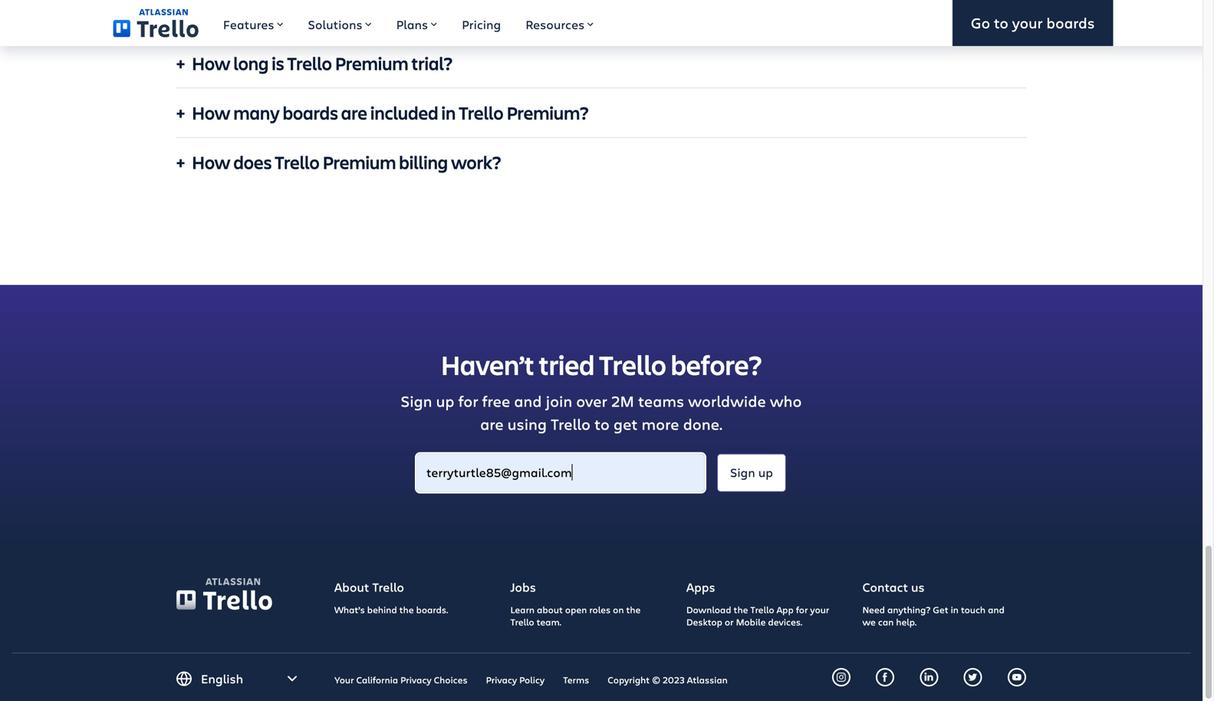 Task type: describe. For each thing, give the bounding box(es) containing it.
done.
[[683, 414, 723, 434]]

included
[[371, 101, 439, 125]]

and inside need anything? get in touch and we can help.
[[989, 604, 1005, 616]]

privacy policy
[[486, 674, 545, 687]]

copyright
[[608, 674, 650, 687]]

0 vertical spatial in
[[442, 101, 456, 125]]

features button
[[211, 0, 296, 46]]

2 privacy from the left
[[486, 674, 517, 687]]

up inside haven't tried trello before? sign up for free and join over 2m teams worldwide who are using trello to get more done.
[[436, 391, 455, 411]]

your california privacy choices
[[335, 674, 468, 687]]

trello down join
[[551, 414, 591, 434]]

to inside haven't tried trello before? sign up for free and join over 2m teams worldwide who are using trello to get more done.
[[595, 414, 610, 434]]

+ for + how long is trello premium trial?
[[177, 51, 185, 75]]

devices.
[[769, 616, 803, 629]]

plans button
[[384, 0, 450, 46]]

get
[[614, 414, 638, 434]]

linkedin image
[[925, 673, 934, 682]]

privacy policy link
[[486, 674, 545, 687]]

copyright © 2023 atlassian
[[608, 674, 728, 687]]

need
[[863, 604, 886, 616]]

+ how does trello premium billing work?
[[177, 150, 501, 174]]

tried
[[539, 347, 595, 383]]

on
[[613, 604, 624, 616]]

your california privacy choices link
[[335, 674, 468, 687]]

go to your boards link
[[953, 0, 1114, 46]]

haven't
[[441, 347, 535, 383]]

trello right is
[[287, 51, 332, 75]]

many
[[234, 101, 280, 125]]

before?
[[671, 347, 762, 383]]

learn
[[511, 604, 535, 616]]

billing
[[399, 150, 448, 174]]

sign up
[[731, 464, 774, 481]]

twitter image
[[969, 673, 978, 682]]

up inside button
[[759, 464, 774, 481]]

atlassian
[[687, 674, 728, 687]]

©
[[652, 674, 661, 687]]

the inside 'learn about open roles on the trello team.'
[[627, 604, 641, 616]]

about trello
[[335, 579, 404, 596]]

need anything? get in touch and we can help.
[[863, 604, 1005, 629]]

can
[[879, 616, 894, 629]]

trello up work?
[[459, 101, 504, 125]]

go to your boards
[[971, 13, 1096, 33]]

what's
[[335, 604, 365, 616]]

youtube image
[[1013, 673, 1022, 682]]

california
[[356, 674, 398, 687]]

trello up what's behind the boards.
[[373, 579, 404, 596]]

desktop
[[687, 616, 723, 629]]

work?
[[451, 150, 501, 174]]

features
[[223, 16, 274, 33]]

+ for + how does trello premium billing work?
[[177, 150, 185, 174]]

premium?
[[507, 101, 589, 125]]

how for how many boards are included in trello premium?
[[192, 101, 231, 125]]

policy
[[520, 674, 545, 687]]

roles
[[590, 604, 611, 616]]

sign inside haven't tried trello before? sign up for free and join over 2m teams worldwide who are using trello to get more done.
[[401, 391, 432, 411]]

terms link
[[563, 674, 590, 687]]

pricing
[[462, 16, 501, 33]]

app
[[777, 604, 794, 616]]

and inside haven't tried trello before? sign up for free and join over 2m teams worldwide who are using trello to get more done.
[[514, 391, 542, 411]]

+ for + how many boards are included in trello premium?
[[177, 101, 185, 125]]

free
[[482, 391, 511, 411]]

boards for many
[[283, 101, 338, 125]]

us
[[912, 579, 925, 596]]

the inside download the trello app for your desktop or mobile devices.
[[734, 604, 749, 616]]

facebook image
[[881, 673, 890, 682]]

using
[[508, 414, 547, 434]]

more
[[642, 414, 680, 434]]

+ how many boards are included in trello premium?
[[177, 101, 589, 125]]

what's behind the boards.
[[335, 604, 448, 616]]

join
[[546, 391, 573, 411]]

solutions
[[308, 16, 363, 33]]

help.
[[897, 616, 917, 629]]

solutions button
[[296, 0, 384, 46]]

0 horizontal spatial are
[[341, 101, 368, 125]]



Task type: vqa. For each thing, say whether or not it's contained in the screenshot.
collections link
no



Task type: locate. For each thing, give the bounding box(es) containing it.
0 vertical spatial and
[[514, 391, 542, 411]]

the right the behind
[[400, 604, 414, 616]]

touch
[[962, 604, 986, 616]]

are left included
[[341, 101, 368, 125]]

about
[[537, 604, 563, 616]]

1 horizontal spatial up
[[759, 464, 774, 481]]

go
[[971, 13, 991, 33]]

over
[[577, 391, 608, 411]]

1 vertical spatial sign
[[731, 464, 756, 481]]

1 + from the top
[[177, 51, 185, 75]]

how for how long is trello premium trial?
[[192, 51, 231, 75]]

up
[[436, 391, 455, 411], [759, 464, 774, 481]]

open
[[566, 604, 587, 616]]

get
[[933, 604, 949, 616]]

teams
[[639, 391, 685, 411]]

boards.
[[416, 604, 448, 616]]

1 horizontal spatial your
[[1013, 13, 1043, 33]]

0 vertical spatial premium
[[335, 51, 409, 75]]

privacy left 'choices'
[[401, 674, 432, 687]]

1 vertical spatial how
[[192, 101, 231, 125]]

and up the using
[[514, 391, 542, 411]]

1 the from the left
[[400, 604, 414, 616]]

pricing link
[[450, 0, 514, 46]]

is
[[272, 51, 284, 75]]

+
[[177, 51, 185, 75], [177, 101, 185, 125], [177, 150, 185, 174]]

1 horizontal spatial privacy
[[486, 674, 517, 687]]

0 horizontal spatial to
[[595, 414, 610, 434]]

up left free
[[436, 391, 455, 411]]

jobs
[[511, 579, 536, 596]]

sign inside button
[[731, 464, 756, 481]]

trello inside download the trello app for your desktop or mobile devices.
[[751, 604, 775, 616]]

trello
[[287, 51, 332, 75], [459, 101, 504, 125], [275, 150, 320, 174], [600, 347, 667, 383], [551, 414, 591, 434], [373, 579, 404, 596], [751, 604, 775, 616], [511, 616, 535, 629]]

privacy left the policy at the bottom left of the page
[[486, 674, 517, 687]]

are down free
[[480, 414, 504, 434]]

sign up button
[[718, 454, 787, 492]]

sign
[[401, 391, 432, 411], [731, 464, 756, 481]]

0 horizontal spatial for
[[459, 391, 479, 411]]

for inside haven't tried trello before? sign up for free and join over 2m teams worldwide who are using trello to get more done.
[[459, 391, 479, 411]]

premium up + how many boards are included in trello premium? in the top left of the page
[[335, 51, 409, 75]]

trial?
[[412, 51, 453, 75]]

your
[[1013, 13, 1043, 33], [811, 604, 830, 616]]

your right go
[[1013, 13, 1043, 33]]

worldwide
[[689, 391, 767, 411]]

2023
[[663, 674, 685, 687]]

2 the from the left
[[627, 604, 641, 616]]

we
[[863, 616, 876, 629]]

0 vertical spatial boards
[[1047, 13, 1096, 33]]

2 how from the top
[[192, 101, 231, 125]]

how left many
[[192, 101, 231, 125]]

1 vertical spatial up
[[759, 464, 774, 481]]

does
[[234, 150, 272, 174]]

to left get
[[595, 414, 610, 434]]

or
[[725, 616, 734, 629]]

1 privacy from the left
[[401, 674, 432, 687]]

and right touch
[[989, 604, 1005, 616]]

0 horizontal spatial sign
[[401, 391, 432, 411]]

1 vertical spatial premium
[[323, 150, 396, 174]]

up down who
[[759, 464, 774, 481]]

how left long
[[192, 51, 231, 75]]

trello inside 'learn about open roles on the trello team.'
[[511, 616, 535, 629]]

0 horizontal spatial in
[[442, 101, 456, 125]]

0 vertical spatial for
[[459, 391, 479, 411]]

1 horizontal spatial the
[[627, 604, 641, 616]]

who
[[770, 391, 802, 411]]

+ how long is trello premium trial?
[[177, 51, 453, 75]]

contact
[[863, 579, 909, 596]]

choices
[[434, 674, 468, 687]]

about
[[335, 579, 369, 596]]

download
[[687, 604, 732, 616]]

Email email field
[[417, 454, 705, 492]]

0 vertical spatial your
[[1013, 13, 1043, 33]]

privacy
[[401, 674, 432, 687], [486, 674, 517, 687]]

how left the 'does'
[[192, 150, 231, 174]]

0 vertical spatial up
[[436, 391, 455, 411]]

resources
[[526, 16, 585, 33]]

1 vertical spatial +
[[177, 101, 185, 125]]

trello left team.
[[511, 616, 535, 629]]

0 horizontal spatial your
[[811, 604, 830, 616]]

haven't tried trello before? sign up for free and join over 2m teams worldwide who are using trello to get more done.
[[401, 347, 802, 434]]

are inside haven't tried trello before? sign up for free and join over 2m teams worldwide who are using trello to get more done.
[[480, 414, 504, 434]]

2 horizontal spatial the
[[734, 604, 749, 616]]

2 vertical spatial +
[[177, 150, 185, 174]]

1 horizontal spatial sign
[[731, 464, 756, 481]]

1 vertical spatial boards
[[283, 101, 338, 125]]

premium
[[335, 51, 409, 75], [323, 150, 396, 174]]

1 vertical spatial to
[[595, 414, 610, 434]]

mobile
[[736, 616, 766, 629]]

3 how from the top
[[192, 150, 231, 174]]

1 horizontal spatial boards
[[1047, 13, 1096, 33]]

+ left the 'does'
[[177, 150, 185, 174]]

premium down + how many boards are included in trello premium? in the top left of the page
[[323, 150, 396, 174]]

2 + from the top
[[177, 101, 185, 125]]

0 horizontal spatial boards
[[283, 101, 338, 125]]

learn about open roles on the trello team.
[[511, 604, 641, 629]]

trello left app at the right of page
[[751, 604, 775, 616]]

+ left long
[[177, 51, 185, 75]]

behind
[[367, 604, 397, 616]]

0 vertical spatial are
[[341, 101, 368, 125]]

in right included
[[442, 101, 456, 125]]

for left free
[[459, 391, 479, 411]]

your
[[335, 674, 354, 687]]

the right the download
[[734, 604, 749, 616]]

long
[[234, 51, 269, 75]]

anything?
[[888, 604, 931, 616]]

0 horizontal spatial and
[[514, 391, 542, 411]]

to
[[995, 13, 1009, 33], [595, 414, 610, 434]]

resources button
[[514, 0, 606, 46]]

0 vertical spatial how
[[192, 51, 231, 75]]

trello up the "2m"
[[600, 347, 667, 383]]

trello right the 'does'
[[275, 150, 320, 174]]

terms
[[563, 674, 590, 687]]

0 vertical spatial sign
[[401, 391, 432, 411]]

download the trello app for your desktop or mobile devices.
[[687, 604, 830, 629]]

1 horizontal spatial and
[[989, 604, 1005, 616]]

in right get
[[951, 604, 959, 616]]

how for how does trello premium billing work?
[[192, 150, 231, 174]]

2m
[[612, 391, 635, 411]]

boards for your
[[1047, 13, 1096, 33]]

plans
[[396, 16, 428, 33]]

for right app at the right of page
[[796, 604, 808, 616]]

how
[[192, 51, 231, 75], [192, 101, 231, 125], [192, 150, 231, 174]]

0 horizontal spatial up
[[436, 391, 455, 411]]

your inside download the trello app for your desktop or mobile devices.
[[811, 604, 830, 616]]

in
[[442, 101, 456, 125], [951, 604, 959, 616]]

+ left many
[[177, 101, 185, 125]]

your right app at the right of page
[[811, 604, 830, 616]]

apps
[[687, 579, 716, 596]]

1 horizontal spatial are
[[480, 414, 504, 434]]

3 + from the top
[[177, 150, 185, 174]]

1 vertical spatial are
[[480, 414, 504, 434]]

to right go
[[995, 13, 1009, 33]]

team.
[[537, 616, 562, 629]]

0 vertical spatial to
[[995, 13, 1009, 33]]

1 vertical spatial in
[[951, 604, 959, 616]]

1 vertical spatial and
[[989, 604, 1005, 616]]

the
[[400, 604, 414, 616], [627, 604, 641, 616], [734, 604, 749, 616]]

are
[[341, 101, 368, 125], [480, 414, 504, 434]]

3 the from the left
[[734, 604, 749, 616]]

1 horizontal spatial for
[[796, 604, 808, 616]]

0 vertical spatial +
[[177, 51, 185, 75]]

0 horizontal spatial privacy
[[401, 674, 432, 687]]

and
[[514, 391, 542, 411], [989, 604, 1005, 616]]

0 horizontal spatial the
[[400, 604, 414, 616]]

for
[[459, 391, 479, 411], [796, 604, 808, 616]]

contact us
[[863, 579, 925, 596]]

boards
[[1047, 13, 1096, 33], [283, 101, 338, 125]]

1 vertical spatial for
[[796, 604, 808, 616]]

1 how from the top
[[192, 51, 231, 75]]

1 vertical spatial your
[[811, 604, 830, 616]]

1 horizontal spatial to
[[995, 13, 1009, 33]]

2 vertical spatial how
[[192, 150, 231, 174]]

1 horizontal spatial in
[[951, 604, 959, 616]]

instagram image
[[837, 673, 846, 682]]

atlassian trello image
[[113, 9, 199, 37], [177, 578, 272, 611], [206, 579, 260, 586]]

for inside download the trello app for your desktop or mobile devices.
[[796, 604, 808, 616]]

the right on
[[627, 604, 641, 616]]

in inside need anything? get in touch and we can help.
[[951, 604, 959, 616]]



